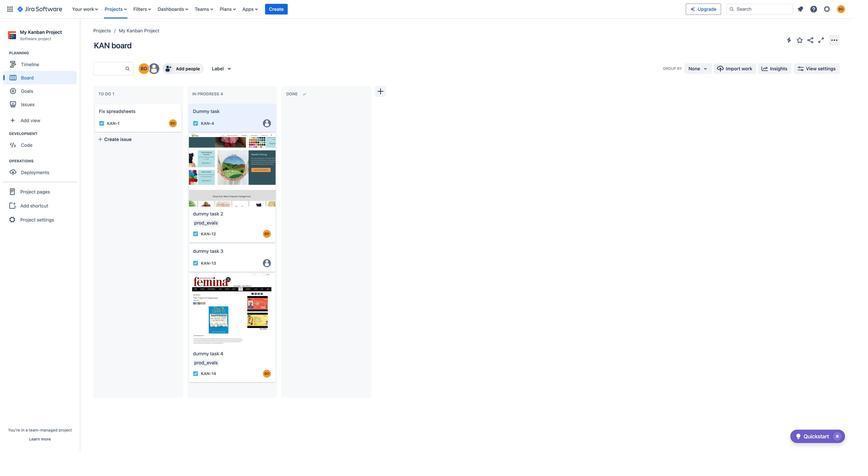 Task type: locate. For each thing, give the bounding box(es) containing it.
enter full screen image
[[818, 36, 826, 44]]

Search field
[[727, 4, 794, 15]]

star kan board image
[[796, 36, 804, 44]]

0 horizontal spatial list
[[69, 0, 686, 19]]

1 vertical spatial heading
[[9, 131, 80, 136]]

list
[[69, 0, 686, 19], [795, 3, 850, 15]]

2 vertical spatial task image
[[193, 371, 198, 376]]

appswitcher icon image
[[6, 5, 14, 13]]

group
[[3, 50, 80, 113], [3, 131, 80, 154], [3, 158, 80, 181], [3, 182, 77, 229]]

group for operations icon at top
[[3, 158, 80, 181]]

jira software image
[[17, 5, 62, 13], [17, 5, 62, 13]]

2 create issue image from the top
[[184, 129, 192, 137]]

banner
[[0, 0, 854, 19]]

2 heading from the top
[[9, 131, 80, 136]]

heading
[[9, 50, 80, 56], [9, 131, 80, 136], [9, 158, 80, 164]]

3 heading from the top
[[9, 158, 80, 164]]

1 heading from the top
[[9, 50, 80, 56]]

3 task image from the top
[[193, 371, 198, 376]]

0 vertical spatial create issue image
[[184, 99, 192, 107]]

Search this board text field
[[94, 63, 125, 75]]

add people image
[[164, 65, 172, 73]]

primary element
[[4, 0, 686, 19]]

settings image
[[824, 5, 832, 13]]

create issue image
[[184, 99, 192, 107], [184, 129, 192, 137]]

automations menu button icon image
[[786, 36, 794, 44]]

help image
[[810, 5, 818, 13]]

0 vertical spatial task image
[[193, 121, 198, 126]]

1 vertical spatial task image
[[193, 261, 198, 266]]

1 horizontal spatial task image
[[193, 231, 198, 237]]

2 vertical spatial heading
[[9, 158, 80, 164]]

task image
[[99, 121, 104, 126], [193, 231, 198, 237]]

0 horizontal spatial task image
[[99, 121, 104, 126]]

0 vertical spatial heading
[[9, 50, 80, 56]]

goal image
[[10, 88, 16, 94]]

create issue image
[[90, 99, 98, 107]]

None search field
[[727, 4, 794, 15]]

list item
[[265, 0, 288, 19]]

task image
[[193, 121, 198, 126], [193, 261, 198, 266], [193, 371, 198, 376]]

1 task image from the top
[[193, 121, 198, 126]]

0 vertical spatial task image
[[99, 121, 104, 126]]

1 vertical spatial create issue image
[[184, 129, 192, 137]]



Task type: vqa. For each thing, say whether or not it's contained in the screenshot.
ZOOM IN image
no



Task type: describe. For each thing, give the bounding box(es) containing it.
in progress element
[[192, 92, 225, 96]]

sidebar element
[[0, 19, 80, 451]]

your profile and settings image
[[838, 5, 846, 13]]

operations image
[[1, 157, 9, 165]]

dismiss quickstart image
[[833, 431, 843, 442]]

development image
[[1, 130, 9, 138]]

search image
[[730, 7, 735, 12]]

heading for planning image
[[9, 50, 80, 56]]

planning image
[[1, 49, 9, 57]]

1 horizontal spatial list
[[795, 3, 850, 15]]

create column image
[[377, 87, 385, 95]]

import image
[[717, 65, 725, 73]]

view settings image
[[797, 65, 805, 73]]

1 create issue image from the top
[[184, 99, 192, 107]]

notifications image
[[797, 5, 805, 13]]

1 vertical spatial task image
[[193, 231, 198, 237]]

sidebar navigation image
[[73, 27, 87, 40]]

to do element
[[98, 92, 116, 96]]

group for planning image
[[3, 50, 80, 113]]

2 task image from the top
[[193, 261, 198, 266]]

group for development image
[[3, 131, 80, 154]]

heading for operations icon at top
[[9, 158, 80, 164]]

heading for development image
[[9, 131, 80, 136]]

more actions image
[[831, 36, 839, 44]]



